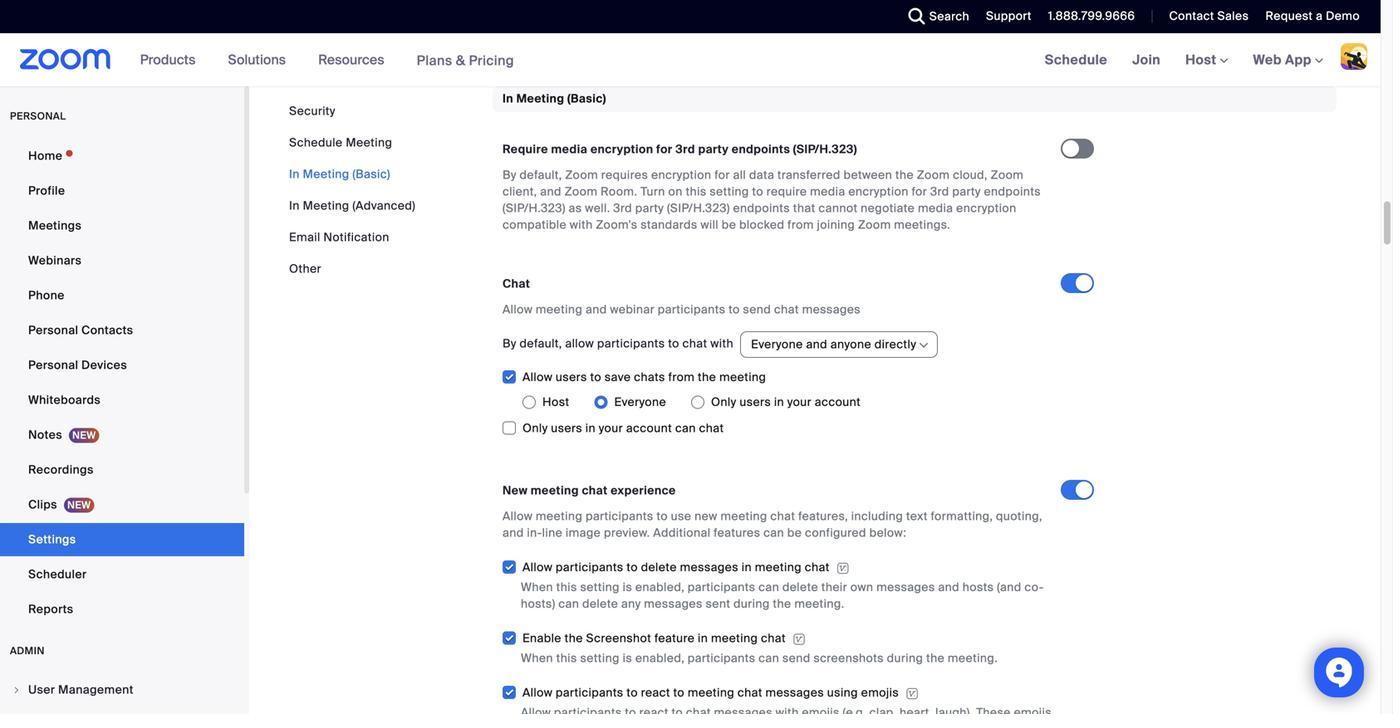 Task type: locate. For each thing, give the bounding box(es) containing it.
menu bar
[[289, 103, 415, 277]]

1 vertical spatial with
[[710, 336, 734, 352]]

participants
[[658, 302, 725, 317], [597, 336, 665, 352], [586, 509, 653, 524], [556, 560, 623, 575], [688, 580, 755, 595], [688, 651, 755, 666], [556, 685, 623, 701]]

1 vertical spatial 3rd
[[930, 184, 949, 199]]

1 horizontal spatial media
[[810, 184, 845, 199]]

in meeting (basic) element
[[493, 86, 1337, 714]]

host
[[1185, 51, 1220, 69], [542, 395, 569, 410]]

0 horizontal spatial host
[[542, 395, 569, 410]]

by up the client, in the left of the page
[[503, 167, 516, 183]]

1 vertical spatial when
[[521, 651, 553, 666]]

when inside when this setting is enabled, participants can delete their own messages and hosts (and co- hosts) can delete any messages sent during the meeting.
[[521, 580, 553, 595]]

0 vertical spatial (basic)
[[567, 91, 606, 106]]

enabled, for feature
[[635, 651, 685, 666]]

allow down chat
[[503, 302, 533, 317]]

delete left any
[[582, 596, 618, 612]]

reports link
[[0, 593, 244, 626]]

only inside 'allow users to save chats from the meeting' option group
[[711, 395, 736, 410]]

configured
[[933, 7, 994, 22], [805, 525, 866, 541]]

1 vertical spatial default,
[[520, 336, 562, 352]]

be inside allow meeting participants to use new meeting chat features, including text formatting, quoting, and in-line image preview. additional features can be configured below:
[[787, 525, 802, 541]]

media right negotiate
[[918, 201, 953, 216]]

1 horizontal spatial configured
[[933, 7, 994, 22]]

this
[[686, 184, 707, 199], [556, 580, 577, 595], [556, 651, 577, 666]]

2 vertical spatial this
[[556, 651, 577, 666]]

0 vertical spatial in meeting (basic)
[[503, 91, 606, 106]]

0 horizontal spatial your
[[599, 421, 623, 436]]

schedule inside menu bar
[[289, 135, 343, 150]]

the inside when this setting is enabled, participants can delete their own messages and hosts (and co- hosts) can delete any messages sent during the meeting.
[[773, 596, 791, 612]]

default, inside by default, zoom requires encryption for all data transferred between the zoom cloud, zoom client, and zoom room. turn on this setting to require media encryption for 3rd party endpoints (sip/h.323) as well.  3rd party (sip/h.323) endpoints that cannot negotiate media encryption compatible with zoom's standards will be blocked from joining zoom meetings.
[[520, 167, 562, 183]]

meeting
[[516, 91, 564, 106], [346, 135, 392, 150], [303, 167, 349, 182], [303, 198, 349, 213]]

zoom logo image
[[20, 49, 111, 70]]

everyone for everyone and anyone directly
[[751, 337, 803, 352]]

banner
[[0, 33, 1381, 88]]

in meeting (advanced) link
[[289, 198, 415, 213]]

transferred
[[777, 167, 840, 183]]

host down allow
[[542, 395, 569, 410]]

1 vertical spatial be
[[722, 217, 736, 233]]

zoom
[[503, 23, 536, 39], [565, 167, 598, 183], [917, 167, 950, 183], [991, 167, 1024, 183], [565, 184, 598, 199], [858, 217, 891, 233]]

features
[[714, 525, 760, 541]]

and inside popup button
[[806, 337, 827, 352]]

2 by from the top
[[503, 336, 516, 352]]

1 vertical spatial schedule
[[289, 135, 343, 150]]

0 vertical spatial only
[[711, 395, 736, 410]]

contacts
[[81, 323, 133, 338]]

0 horizontal spatial with
[[570, 217, 593, 233]]

account down everyone and anyone directly popup button
[[815, 395, 861, 410]]

contact sales
[[1169, 8, 1249, 24]]

screenshot
[[586, 631, 651, 646]]

1 by from the top
[[503, 167, 516, 183]]

features,
[[798, 509, 848, 524]]

meeting for schedule meeting link
[[346, 135, 392, 150]]

0 horizontal spatial only
[[522, 421, 548, 436]]

1 horizontal spatial account
[[815, 395, 861, 410]]

meeting. down hosts
[[948, 651, 998, 666]]

chat down only users in your account
[[699, 421, 724, 436]]

in meeting (basic) up require
[[503, 91, 606, 106]]

participants inside when this setting is enabled, participants can delete their own messages and hosts (and co- hosts) can delete any messages sent during the meeting.
[[688, 580, 755, 595]]

for left upcoming
[[667, 7, 682, 22]]

allow up in-
[[503, 509, 533, 524]]

3rd
[[675, 142, 695, 157], [930, 184, 949, 199], [613, 201, 632, 216]]

1 horizontal spatial be
[[787, 525, 802, 541]]

time
[[863, 7, 888, 22]]

0 horizontal spatial send
[[743, 302, 771, 317]]

0 vertical spatial be
[[915, 7, 930, 22]]

(sip/h.323)
[[793, 142, 857, 157], [503, 201, 566, 216], [667, 201, 730, 216]]

1 horizontal spatial send
[[782, 651, 810, 666]]

2 enabled, from the top
[[635, 651, 685, 666]]

only for only users in your account can chat
[[522, 421, 548, 436]]

webinar
[[610, 302, 655, 317]]

allow for allow participants to delete messages in meeting chat
[[522, 560, 553, 575]]

0 horizontal spatial schedule
[[289, 135, 343, 150]]

products button
[[140, 33, 203, 86]]

chat inside allow meeting participants to use new meeting chat features, including text formatting, quoting, and in-line image preview. additional features can be configured below:
[[770, 509, 795, 524]]

party
[[698, 142, 729, 157], [952, 184, 981, 199], [635, 201, 664, 216]]

enabled, down allow participants to delete messages in meeting chat
[[635, 580, 685, 595]]

users
[[556, 370, 587, 385], [740, 395, 771, 410], [551, 421, 582, 436]]

default, up the client, in the left of the page
[[520, 167, 562, 183]]

0 vertical spatial endpoints
[[732, 142, 790, 157]]

meeting
[[536, 302, 582, 317], [719, 370, 766, 385], [531, 483, 579, 498], [536, 509, 582, 524], [720, 509, 767, 524], [755, 560, 802, 575], [711, 631, 758, 646], [688, 685, 734, 701]]

1 horizontal spatial meetings.
[[894, 217, 950, 233]]

for
[[667, 7, 682, 22], [656, 142, 672, 157], [714, 167, 730, 183], [912, 184, 927, 199]]

0 horizontal spatial media
[[551, 142, 588, 157]]

everyone inside popup button
[[751, 337, 803, 352]]

1 horizontal spatial everyone
[[751, 337, 803, 352]]

be down features,
[[787, 525, 802, 541]]

email notification
[[289, 230, 389, 245]]

2 horizontal spatial party
[[952, 184, 981, 199]]

in inside option group
[[774, 395, 784, 410]]

2 vertical spatial party
[[635, 201, 664, 216]]

1 personal from the top
[[28, 323, 78, 338]]

everyone up only users in your account
[[751, 337, 803, 352]]

0 horizontal spatial from
[[668, 370, 695, 385]]

1 vertical spatial party
[[952, 184, 981, 199]]

0 vertical spatial meetings.
[[745, 7, 802, 22]]

everyone and anyone directly
[[751, 337, 916, 352]]

1 vertical spatial your
[[599, 421, 623, 436]]

1 vertical spatial users
[[740, 395, 771, 410]]

enabled, inside when this setting is enabled, participants can delete their own messages and hosts (and co- hosts) can delete any messages sent during the meeting.
[[635, 580, 685, 595]]

schedule for schedule
[[1045, 51, 1107, 69]]

1 is from the top
[[623, 580, 632, 595]]

chats
[[634, 370, 665, 385]]

schedule link
[[1032, 33, 1120, 86]]

and inside by default, zoom requires encryption for all data transferred between the zoom cloud, zoom client, and zoom room. turn on this setting to require media encryption for 3rd party endpoints (sip/h.323) as well.  3rd party (sip/h.323) endpoints that cannot negotiate media encryption compatible with zoom's standards will be blocked from joining zoom meetings.
[[540, 184, 561, 199]]

allow for allow users to save chats from the meeting
[[522, 370, 553, 385]]

devices
[[81, 358, 127, 373]]

profile link
[[0, 174, 244, 208]]

setting down "all"
[[710, 184, 749, 199]]

clips link
[[0, 488, 244, 522]]

chat
[[774, 302, 799, 317], [682, 336, 707, 352], [699, 421, 724, 436], [582, 483, 608, 498], [770, 509, 795, 524], [805, 560, 830, 575], [761, 631, 786, 646], [738, 685, 762, 701]]

2 vertical spatial delete
[[582, 596, 618, 612]]

1 vertical spatial is
[[623, 651, 632, 666]]

everyone
[[751, 337, 803, 352], [614, 395, 666, 410]]

endpoints up blocked
[[733, 201, 790, 216]]

meeting. down "their"
[[794, 596, 844, 612]]

participants up allow participants to react to meeting chat messages using emojis on the bottom of the page
[[688, 651, 755, 666]]

(sip/h.323) up the will
[[667, 201, 730, 216]]

0 vertical spatial default,
[[520, 167, 562, 183]]

by default, zoom requires encryption for all data transferred between the zoom cloud, zoom client, and zoom room. turn on this setting to require media encryption for 3rd party endpoints (sip/h.323) as well.  3rd party (sip/h.323) endpoints that cannot negotiate media encryption compatible with zoom's standards will be blocked from joining zoom meetings.
[[503, 167, 1041, 233]]

this down line
[[556, 580, 577, 595]]

and inside allow meeting participants to use new meeting chat features, including text formatting, quoting, and in-line image preview. additional features can be configured below:
[[503, 525, 524, 541]]

your down the save
[[599, 421, 623, 436]]

contact
[[1169, 8, 1214, 24]]

2 vertical spatial be
[[787, 525, 802, 541]]

encryption down cloud,
[[956, 201, 1016, 216]]

allow for allow participants to react to meeting chat messages using emojis
[[522, 685, 553, 701]]

other link
[[289, 261, 321, 277]]

meetings. inside by default, zoom requires encryption for all data transferred between the zoom cloud, zoom client, and zoom room. turn on this setting to require media encryption for 3rd party endpoints (sip/h.323) as well.  3rd party (sip/h.323) endpoints that cannot negotiate media encryption compatible with zoom's standards will be blocked from joining zoom meetings.
[[894, 217, 950, 233]]

personal up whiteboards
[[28, 358, 78, 373]]

in right search in the right top of the page
[[997, 7, 1008, 22]]

1 horizontal spatial host
[[1185, 51, 1220, 69]]

1 horizontal spatial from
[[788, 217, 814, 233]]

can inside allow meeting participants to use new meeting chat features, including text formatting, quoting, and in-line image preview. additional features can be configured below:
[[763, 525, 784, 541]]

can right hosts)
[[558, 596, 579, 612]]

1 vertical spatial personal
[[28, 358, 78, 373]]

personal
[[10, 110, 66, 123]]

chat down allow meeting and webinar participants to send chat messages
[[682, 336, 707, 352]]

as
[[569, 201, 582, 216]]

cannot
[[819, 201, 858, 216]]

2 when from the top
[[521, 651, 553, 666]]

for up negotiate
[[912, 184, 927, 199]]

messages left "using"
[[766, 685, 824, 701]]

2 vertical spatial in
[[289, 198, 300, 213]]

reports
[[28, 602, 73, 617]]

1 vertical spatial in meeting (basic)
[[289, 167, 390, 182]]

1 vertical spatial everyone
[[614, 395, 666, 410]]

encryption up "on"
[[651, 167, 711, 183]]

when this setting is enabled, participants can delete their own messages and hosts (and co- hosts) can delete any messages sent during the meeting.
[[521, 580, 1044, 612]]

host down contact sales
[[1185, 51, 1220, 69]]

this down enable
[[556, 651, 577, 666]]

0 vertical spatial when
[[521, 580, 553, 595]]

1 vertical spatial meeting.
[[948, 651, 998, 666]]

2 vertical spatial endpoints
[[733, 201, 790, 216]]

0 horizontal spatial be
[[722, 217, 736, 233]]

endpoints down cloud,
[[984, 184, 1041, 199]]

is inside when this setting is enabled, participants can delete their own messages and hosts (and co- hosts) can delete any messages sent during the meeting.
[[623, 580, 632, 595]]

schedule down security
[[289, 135, 343, 150]]

from down that
[[788, 217, 814, 233]]

1 default, from the top
[[520, 167, 562, 183]]

your down everyone and anyone directly popup button
[[787, 395, 812, 410]]

2 personal from the top
[[28, 358, 78, 373]]

in meeting (advanced)
[[289, 198, 415, 213]]

(basic) inside menu bar
[[352, 167, 390, 182]]

0 vertical spatial is
[[623, 580, 632, 595]]

allow for allow meeting and webinar participants to send chat messages
[[503, 302, 533, 317]]

0 vertical spatial during
[[734, 596, 770, 612]]

0 vertical spatial setting
[[710, 184, 749, 199]]

1 vertical spatial (basic)
[[352, 167, 390, 182]]

1 vertical spatial by
[[503, 336, 516, 352]]

2 horizontal spatial media
[[918, 201, 953, 216]]

1 enabled, from the top
[[635, 580, 685, 595]]

when for when this setting is enabled, participants can send screenshots during the meeting.
[[521, 651, 553, 666]]

during right sent
[[734, 596, 770, 612]]

and left webinar
[[586, 302, 607, 317]]

meetings link
[[0, 209, 244, 243]]

everyone inside 'allow users to save chats from the meeting' option group
[[614, 395, 666, 410]]

products
[[140, 51, 196, 69]]

0 horizontal spatial during
[[734, 596, 770, 612]]

this inside by default, zoom requires encryption for all data transferred between the zoom cloud, zoom client, and zoom room. turn on this setting to require media encryption for 3rd party endpoints (sip/h.323) as well.  3rd party (sip/h.323) endpoints that cannot negotiate media encryption compatible with zoom's standards will be blocked from joining zoom meetings.
[[686, 184, 707, 199]]

by down chat
[[503, 336, 516, 352]]

and right the client, in the left of the page
[[540, 184, 561, 199]]

participants inside allow meeting participants to use new meeting chat features, including text formatting, quoting, and in-line image preview. additional features can be configured below:
[[586, 509, 653, 524]]

default, left allow
[[520, 336, 562, 352]]

1 horizontal spatial your
[[787, 395, 812, 410]]

1 vertical spatial account
[[626, 421, 672, 436]]

webinars
[[28, 253, 82, 268]]

meeting. inside when this setting is enabled, participants can delete their own messages and hosts (and co- hosts) can delete any messages sent during the meeting.
[[794, 596, 844, 612]]

0 vertical spatial in
[[503, 91, 513, 106]]

allow inside allow meeting participants to use new meeting chat features, including text formatting, quoting, and in-line image preview. additional features can be configured below:
[[503, 509, 533, 524]]

(basic) down 'client.'
[[567, 91, 606, 106]]

personal inside personal devices link
[[28, 358, 78, 373]]

in down pricing
[[503, 91, 513, 106]]

1 vertical spatial in
[[289, 167, 300, 182]]

2 horizontal spatial be
[[915, 7, 930, 22]]

by inside by default, zoom requires encryption for all data transferred between the zoom cloud, zoom client, and zoom room. turn on this setting to require media encryption for 3rd party endpoints (sip/h.323) as well.  3rd party (sip/h.323) endpoints that cannot negotiate media encryption compatible with zoom's standards will be blocked from joining zoom meetings.
[[503, 167, 516, 183]]

the
[[1011, 7, 1029, 22], [895, 167, 914, 183], [698, 370, 716, 385], [773, 596, 791, 612], [565, 631, 583, 646], [926, 651, 945, 666]]

participants up sent
[[688, 580, 755, 595]]

during inside when this setting is enabled, participants can delete their own messages and hosts (and co- hosts) can delete any messages sent during the meeting.
[[734, 596, 770, 612]]

request
[[1265, 8, 1313, 24]]

1 vertical spatial setting
[[580, 580, 620, 595]]

0 vertical spatial meeting.
[[794, 596, 844, 612]]

2 default, from the top
[[520, 336, 562, 352]]

1 vertical spatial meetings.
[[894, 217, 950, 233]]

meeting up email notification link
[[303, 198, 349, 213]]

'support version for 'allow participants to delete messages in meeting chat image
[[836, 561, 850, 576]]

with down as
[[570, 217, 593, 233]]

host inside 'allow users to save chats from the meeting' option group
[[542, 395, 569, 410]]

participants down webinar
[[597, 336, 665, 352]]

for inside receive desktop notification for upcoming meetings. reminder time can be configured in the zoom desktop client.
[[667, 7, 682, 22]]

2 vertical spatial 3rd
[[613, 201, 632, 216]]

client,
[[503, 184, 537, 199]]

setting down "screenshot"
[[580, 651, 620, 666]]

host button
[[1185, 51, 1228, 69]]

this right "on"
[[686, 184, 707, 199]]

meeting up line
[[536, 509, 582, 524]]

delete left "their"
[[782, 580, 818, 595]]

only users in your account can chat
[[522, 421, 724, 436]]

this inside when this setting is enabled, participants can delete their own messages and hosts (and co- hosts) can delete any messages sent during the meeting.
[[556, 580, 577, 595]]

users for only users in your account
[[740, 395, 771, 410]]

1 horizontal spatial party
[[698, 142, 729, 157]]

save
[[605, 370, 631, 385]]

your for only users in your account
[[787, 395, 812, 410]]

joining
[[817, 217, 855, 233]]

in down schedule meeting link
[[289, 167, 300, 182]]

(basic)
[[567, 91, 606, 106], [352, 167, 390, 182]]

recordings link
[[0, 454, 244, 487]]

setting inside when this setting is enabled, participants can delete their own messages and hosts (and co- hosts) can delete any messages sent during the meeting.
[[580, 580, 620, 595]]

can right time
[[891, 7, 912, 22]]

email
[[289, 230, 320, 245]]

recordings
[[28, 462, 94, 478]]

zoom's
[[596, 217, 637, 233]]

your for only users in your account can chat
[[599, 421, 623, 436]]

allow left the save
[[522, 370, 553, 385]]

your inside 'allow users to save chats from the meeting' option group
[[787, 395, 812, 410]]

messages up sent
[[680, 560, 738, 575]]

1 vertical spatial configured
[[805, 525, 866, 541]]

setting for delete
[[580, 580, 620, 595]]

2 horizontal spatial 3rd
[[930, 184, 949, 199]]

(sip/h.323) up transferred
[[793, 142, 857, 157]]

0 horizontal spatial meeting.
[[794, 596, 844, 612]]

meetings. inside receive desktop notification for upcoming meetings. reminder time can be configured in the zoom desktop client.
[[745, 7, 802, 22]]

reminder
[[805, 7, 860, 22]]

when down enable
[[521, 651, 553, 666]]

new
[[695, 509, 717, 524]]

schedule for schedule meeting
[[289, 135, 343, 150]]

0 vertical spatial with
[[570, 217, 593, 233]]

1 vertical spatial this
[[556, 580, 577, 595]]

be right time
[[915, 7, 930, 22]]

setting for feature
[[580, 651, 620, 666]]

account down chats
[[626, 421, 672, 436]]

messages right the 'own'
[[876, 580, 935, 595]]

schedule inside "link"
[[1045, 51, 1107, 69]]

0 vertical spatial configured
[[933, 7, 994, 22]]

meetings
[[28, 218, 82, 233]]

meetings. left reminder in the top of the page
[[745, 7, 802, 22]]

is down "screenshot"
[[623, 651, 632, 666]]

support link
[[974, 0, 1036, 33], [986, 8, 1032, 24]]

and left in-
[[503, 525, 524, 541]]

1 vertical spatial only
[[522, 421, 548, 436]]

1 horizontal spatial in meeting (basic)
[[503, 91, 606, 106]]

with down allow meeting and webinar participants to send chat messages
[[710, 336, 734, 352]]

to
[[752, 184, 763, 199], [729, 302, 740, 317], [668, 336, 679, 352], [590, 370, 601, 385], [656, 509, 668, 524], [627, 560, 638, 575], [627, 685, 638, 701], [673, 685, 685, 701]]

0 vertical spatial from
[[788, 217, 814, 233]]

only users in your account
[[711, 395, 861, 410]]

chat up when this setting is enabled, participants can send screenshots during the meeting.
[[761, 631, 786, 646]]

1 horizontal spatial only
[[711, 395, 736, 410]]

including
[[851, 509, 903, 524]]

1 horizontal spatial (basic)
[[567, 91, 606, 106]]

on
[[668, 184, 683, 199]]

enabled, for delete
[[635, 580, 685, 595]]

react
[[641, 685, 670, 701]]

(sip/h.323) up compatible at the left top of the page
[[503, 201, 566, 216]]

0 vertical spatial personal
[[28, 323, 78, 338]]

when up hosts)
[[521, 580, 553, 595]]

participants up preview. at the bottom of the page
[[586, 509, 653, 524]]

desktop
[[539, 23, 586, 39]]

1 vertical spatial enabled,
[[635, 651, 685, 666]]

allow users to save chats from the meeting option group
[[522, 389, 1061, 416]]

0 horizontal spatial 3rd
[[613, 201, 632, 216]]

meeting down schedule meeting link
[[303, 167, 349, 182]]

support
[[986, 8, 1032, 24]]

0 horizontal spatial configured
[[805, 525, 866, 541]]

0 horizontal spatial (basic)
[[352, 167, 390, 182]]

schedule down 1.888.799.9666
[[1045, 51, 1107, 69]]

from right chats
[[668, 370, 695, 385]]

meeting up only users in your account
[[719, 370, 766, 385]]

be inside by default, zoom requires encryption for all data transferred between the zoom cloud, zoom client, and zoom room. turn on this setting to require media encryption for 3rd party endpoints (sip/h.323) as well.  3rd party (sip/h.323) endpoints that cannot negotiate media encryption compatible with zoom's standards will be blocked from joining zoom meetings.
[[722, 217, 736, 233]]

0 vertical spatial host
[[1185, 51, 1220, 69]]

account for only users in your account
[[815, 395, 861, 410]]

is up any
[[623, 580, 632, 595]]

in inside receive desktop notification for upcoming meetings. reminder time can be configured in the zoom desktop client.
[[997, 7, 1008, 22]]

only for only users in your account
[[711, 395, 736, 410]]

join link
[[1120, 33, 1173, 86]]

can right features
[[763, 525, 784, 541]]

in down everyone and anyone directly popup button
[[774, 395, 784, 410]]

meeting up in meeting (basic) link
[[346, 135, 392, 150]]

when for when this setting is enabled, participants can delete their own messages and hosts (and co- hosts) can delete any messages sent during the meeting.
[[521, 580, 553, 595]]

by for by default, zoom requires encryption for all data transferred between the zoom cloud, zoom client, and zoom room. turn on this setting to require media encryption for 3rd party endpoints (sip/h.323) as well.  3rd party (sip/h.323) endpoints that cannot negotiate media encryption compatible with zoom's standards will be blocked from joining zoom meetings.
[[503, 167, 516, 183]]

for up "on"
[[656, 142, 672, 157]]

for left "all"
[[714, 167, 730, 183]]

endpoints
[[732, 142, 790, 157], [984, 184, 1041, 199], [733, 201, 790, 216]]

be inside receive desktop notification for upcoming meetings. reminder time can be configured in the zoom desktop client.
[[915, 7, 930, 22]]

chat left features,
[[770, 509, 795, 524]]

0 horizontal spatial everyone
[[614, 395, 666, 410]]

0 vertical spatial enabled,
[[635, 580, 685, 595]]

users inside option group
[[740, 395, 771, 410]]

account inside 'allow users to save chats from the meeting' option group
[[815, 395, 861, 410]]

emojis
[[861, 685, 899, 701]]

can
[[891, 7, 912, 22], [675, 421, 696, 436], [763, 525, 784, 541], [759, 580, 779, 595], [558, 596, 579, 612], [759, 651, 779, 666]]

everyone down allow users to save chats from the meeting
[[614, 395, 666, 410]]

host inside meetings navigation
[[1185, 51, 1220, 69]]

2 is from the top
[[623, 651, 632, 666]]

0 horizontal spatial delete
[[582, 596, 618, 612]]

0 vertical spatial this
[[686, 184, 707, 199]]

well.
[[585, 201, 610, 216]]

and left hosts
[[938, 580, 959, 595]]

in up email
[[289, 198, 300, 213]]

setting up "screenshot"
[[580, 580, 620, 595]]

chat up everyone and anyone directly
[[774, 302, 799, 317]]

in right feature
[[698, 631, 708, 646]]

banner containing products
[[0, 33, 1381, 88]]

0 vertical spatial account
[[815, 395, 861, 410]]

2 vertical spatial setting
[[580, 651, 620, 666]]

and
[[540, 184, 561, 199], [586, 302, 607, 317], [806, 337, 827, 352], [503, 525, 524, 541], [938, 580, 959, 595]]

from inside by default, zoom requires encryption for all data transferred between the zoom cloud, zoom client, and zoom room. turn on this setting to require media encryption for 3rd party endpoints (sip/h.323) as well.  3rd party (sip/h.323) endpoints that cannot negotiate media encryption compatible with zoom's standards will be blocked from joining zoom meetings.
[[788, 217, 814, 233]]

directly
[[874, 337, 916, 352]]

the inside receive desktop notification for upcoming meetings. reminder time can be configured in the zoom desktop client.
[[1011, 7, 1029, 22]]

media up 'cannot'
[[810, 184, 845, 199]]

personal inside personal contacts link
[[28, 323, 78, 338]]

1 when from the top
[[521, 580, 553, 595]]

setting
[[710, 184, 749, 199], [580, 580, 620, 595], [580, 651, 620, 666]]

text
[[906, 509, 928, 524]]



Task type: vqa. For each thing, say whether or not it's contained in the screenshot.
the middle "The"
no



Task type: describe. For each thing, give the bounding box(es) containing it.
&
[[456, 52, 465, 69]]

settings
[[28, 532, 76, 547]]

search
[[929, 9, 969, 24]]

enable
[[522, 631, 561, 646]]

can down allow users to save chats from the meeting
[[675, 421, 696, 436]]

messages up everyone and anyone directly
[[802, 302, 861, 317]]

search button
[[896, 0, 974, 33]]

1.888.799.9666 button up join
[[1036, 0, 1139, 33]]

chat left 'support version for 'allow participants to delete messages in meeting chat image
[[805, 560, 830, 575]]

requires
[[601, 167, 648, 183]]

phone link
[[0, 279, 244, 312]]

resources button
[[318, 33, 392, 86]]

data
[[749, 167, 774, 183]]

blocked
[[739, 217, 784, 233]]

this for to
[[556, 580, 577, 595]]

1 horizontal spatial meeting.
[[948, 651, 998, 666]]

whiteboards
[[28, 392, 101, 408]]

0 horizontal spatial in meeting (basic)
[[289, 167, 390, 182]]

in for in meeting (basic) link
[[289, 167, 300, 182]]

require media encryption for 3rd party endpoints (sip/h.323)
[[503, 142, 857, 157]]

1 horizontal spatial with
[[710, 336, 734, 352]]

desktop
[[551, 7, 597, 22]]

to inside by default, zoom requires encryption for all data transferred between the zoom cloud, zoom client, and zoom room. turn on this setting to require media encryption for 3rd party endpoints (sip/h.323) as well.  3rd party (sip/h.323) endpoints that cannot negotiate media encryption compatible with zoom's standards will be blocked from joining zoom meetings.
[[752, 184, 763, 199]]

this for screenshot
[[556, 651, 577, 666]]

default, for zoom
[[520, 167, 562, 183]]

join
[[1132, 51, 1161, 69]]

in inside the in meeting (basic) element
[[503, 91, 513, 106]]

when this setting is enabled, participants can send screenshots during the meeting.
[[521, 651, 998, 666]]

home link
[[0, 140, 244, 173]]

app
[[1285, 51, 1312, 69]]

personal contacts link
[[0, 314, 244, 347]]

scheduler link
[[0, 558, 244, 591]]

hosts)
[[521, 596, 555, 612]]

resources
[[318, 51, 384, 69]]

new meeting chat experience
[[503, 483, 676, 498]]

allow meeting participants to use new meeting chat features, including text formatting, quoting, and in-line image preview. additional features can be configured below:
[[503, 509, 1042, 541]]

line
[[542, 525, 563, 541]]

sales
[[1217, 8, 1249, 24]]

1 vertical spatial send
[[782, 651, 810, 666]]

in meeting (basic) link
[[289, 167, 390, 182]]

menu bar containing security
[[289, 103, 415, 277]]

can down when this setting is enabled, participants can delete their own messages and hosts (and co- hosts) can delete any messages sent during the meeting.
[[759, 651, 779, 666]]

0 horizontal spatial (sip/h.323)
[[503, 201, 566, 216]]

their
[[821, 580, 847, 595]]

0 vertical spatial delete
[[641, 560, 677, 575]]

in-
[[527, 525, 542, 541]]

enable the screenshot feature in meeting chat
[[522, 631, 786, 646]]

feature
[[654, 631, 695, 646]]

admin
[[10, 645, 45, 657]]

personal for personal contacts
[[28, 323, 78, 338]]

everyone for everyone
[[614, 395, 666, 410]]

configured inside receive desktop notification for upcoming meetings. reminder time can be configured in the zoom desktop client.
[[933, 7, 994, 22]]

participants right webinar
[[658, 302, 725, 317]]

'support version for 'allow participants to react to meeting chat messages using emojis image
[[906, 687, 919, 702]]

'support version for 'enable the screenshot feature in meeting chat image
[[792, 632, 806, 647]]

schedule meeting link
[[289, 135, 392, 150]]

cloud,
[[953, 167, 988, 183]]

1.888.799.9666
[[1048, 8, 1135, 24]]

notification
[[323, 230, 389, 245]]

show options image
[[917, 339, 931, 352]]

any
[[621, 596, 641, 612]]

hosts
[[963, 580, 994, 595]]

users for only users in your account can chat
[[551, 421, 582, 436]]

participants down image
[[556, 560, 623, 575]]

meeting up when this setting is enabled, participants can delete their own messages and hosts (and co- hosts) can delete any messages sent during the meeting.
[[755, 560, 802, 575]]

client.
[[589, 23, 625, 39]]

meeting up require
[[516, 91, 564, 106]]

standards
[[641, 217, 697, 233]]

(and
[[997, 580, 1021, 595]]

meeting right new
[[531, 483, 579, 498]]

user
[[28, 682, 55, 698]]

other
[[289, 261, 321, 277]]

profile picture image
[[1341, 43, 1367, 70]]

default, for allow
[[520, 336, 562, 352]]

personal menu menu
[[0, 140, 244, 628]]

meeting right react
[[688, 685, 734, 701]]

allow for allow meeting participants to use new meeting chat features, including text formatting, quoting, and in-line image preview. additional features can be configured below:
[[503, 509, 533, 524]]

is for to
[[623, 580, 632, 595]]

to inside allow meeting participants to use new meeting chat features, including text formatting, quoting, and in-line image preview. additional features can be configured below:
[[656, 509, 668, 524]]

in for in meeting (advanced) link at the top
[[289, 198, 300, 213]]

security
[[289, 103, 335, 119]]

personal for personal devices
[[28, 358, 78, 373]]

home
[[28, 148, 63, 164]]

can down allow meeting participants to use new meeting chat features, including text formatting, quoting, and in-line image preview. additional features can be configured below:
[[759, 580, 779, 595]]

allow participants to react to meeting chat messages using emojis
[[522, 685, 899, 701]]

encryption up requires on the top left of page
[[590, 142, 653, 157]]

meeting for in meeting (basic) link
[[303, 167, 349, 182]]

solutions
[[228, 51, 286, 69]]

receive
[[503, 7, 548, 22]]

0 vertical spatial send
[[743, 302, 771, 317]]

meetings navigation
[[1032, 33, 1381, 88]]

meeting up features
[[720, 509, 767, 524]]

require
[[503, 142, 548, 157]]

2 horizontal spatial (sip/h.323)
[[793, 142, 857, 157]]

meeting up when this setting is enabled, participants can send screenshots during the meeting.
[[711, 631, 758, 646]]

chat down when this setting is enabled, participants can send screenshots during the meeting.
[[738, 685, 762, 701]]

participants down "screenshot"
[[556, 685, 623, 701]]

right image
[[12, 685, 22, 695]]

1 vertical spatial endpoints
[[984, 184, 1041, 199]]

1 horizontal spatial (sip/h.323)
[[667, 201, 730, 216]]

will
[[701, 217, 719, 233]]

by for by default, allow participants to chat with
[[503, 336, 516, 352]]

meeting up allow
[[536, 302, 582, 317]]

own
[[850, 580, 873, 595]]

settings link
[[0, 523, 244, 557]]

can inside receive desktop notification for upcoming meetings. reminder time can be configured in the zoom desktop client.
[[891, 7, 912, 22]]

with inside by default, zoom requires encryption for all data transferred between the zoom cloud, zoom client, and zoom room. turn on this setting to require media encryption for 3rd party endpoints (sip/h.323) as well.  3rd party (sip/h.323) endpoints that cannot negotiate media encryption compatible with zoom's standards will be blocked from joining zoom meetings.
[[570, 217, 593, 233]]

setting inside by default, zoom requires encryption for all data transferred between the zoom cloud, zoom client, and zoom room. turn on this setting to require media encryption for 3rd party endpoints (sip/h.323) as well.  3rd party (sip/h.323) endpoints that cannot negotiate media encryption compatible with zoom's standards will be blocked from joining zoom meetings.
[[710, 184, 749, 199]]

messages up feature
[[644, 596, 703, 612]]

web
[[1253, 51, 1282, 69]]

users for allow users to save chats from the meeting
[[556, 370, 587, 385]]

chat up image
[[582, 483, 608, 498]]

configured inside allow meeting participants to use new meeting chat features, including text formatting, quoting, and in-line image preview. additional features can be configured below:
[[805, 525, 866, 541]]

1 vertical spatial from
[[668, 370, 695, 385]]

clips
[[28, 497, 57, 513]]

0 horizontal spatial party
[[635, 201, 664, 216]]

use
[[671, 509, 691, 524]]

that
[[793, 201, 815, 216]]

schedule meeting
[[289, 135, 392, 150]]

in up new meeting chat experience
[[585, 421, 596, 436]]

is for screenshot
[[623, 651, 632, 666]]

1.888.799.9666 button up schedule "link"
[[1048, 8, 1135, 24]]

a
[[1316, 8, 1323, 24]]

(advanced)
[[352, 198, 415, 213]]

1 horizontal spatial during
[[887, 651, 923, 666]]

by default, allow participants to chat with
[[503, 336, 734, 352]]

request a demo
[[1265, 8, 1360, 24]]

profile
[[28, 183, 65, 199]]

encryption up negotiate
[[848, 184, 909, 199]]

solutions button
[[228, 33, 293, 86]]

0 vertical spatial media
[[551, 142, 588, 157]]

2 horizontal spatial delete
[[782, 580, 818, 595]]

allow participants to delete messages in meeting chat
[[522, 560, 830, 575]]

notification
[[600, 7, 664, 22]]

web app button
[[1253, 51, 1323, 69]]

all
[[733, 167, 746, 183]]

product information navigation
[[128, 33, 527, 88]]

allow users to save chats from the meeting
[[522, 370, 766, 385]]

meeting for in meeting (advanced) link at the top
[[303, 198, 349, 213]]

zoom inside receive desktop notification for upcoming meetings. reminder time can be configured in the zoom desktop client.
[[503, 23, 536, 39]]

allow
[[565, 336, 594, 352]]

webinars link
[[0, 244, 244, 277]]

user management menu item
[[0, 675, 244, 706]]

preview.
[[604, 525, 650, 541]]

and inside when this setting is enabled, participants can delete their own messages and hosts (and co- hosts) can delete any messages sent during the meeting.
[[938, 580, 959, 595]]

compatible
[[503, 217, 567, 233]]

2 vertical spatial media
[[918, 201, 953, 216]]

receive desktop notification for upcoming meetings. reminder time can be configured in the zoom desktop client.
[[503, 7, 1029, 39]]

management
[[58, 682, 134, 698]]

sent
[[706, 596, 730, 612]]

pricing
[[469, 52, 514, 69]]

personal devices link
[[0, 349, 244, 382]]

the inside by default, zoom requires encryption for all data transferred between the zoom cloud, zoom client, and zoom room. turn on this setting to require media encryption for 3rd party endpoints (sip/h.323) as well.  3rd party (sip/h.323) endpoints that cannot negotiate media encryption compatible with zoom's standards will be blocked from joining zoom meetings.
[[895, 167, 914, 183]]

account for only users in your account can chat
[[626, 421, 672, 436]]

0 vertical spatial 3rd
[[675, 142, 695, 157]]

plans & pricing
[[417, 52, 514, 69]]

1 vertical spatial media
[[810, 184, 845, 199]]

in down features
[[742, 560, 752, 575]]



